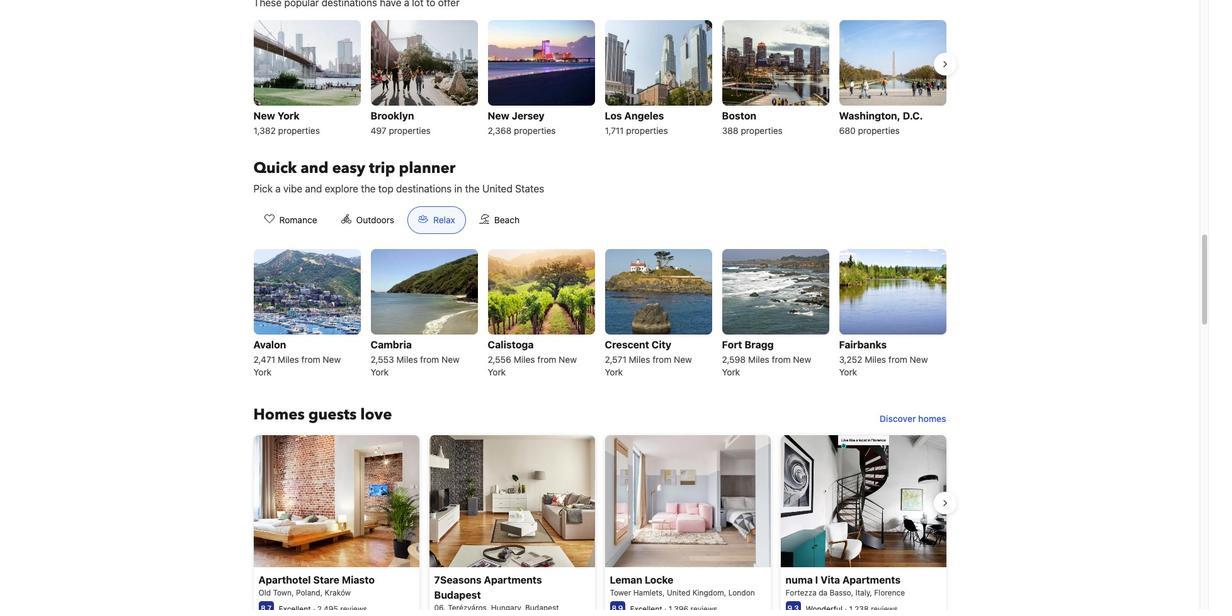 Task type: locate. For each thing, give the bounding box(es) containing it.
apartments inside numa i vita apartments fortezza da basso, italy, florence
[[843, 575, 901, 587]]

6 miles from the left
[[865, 355, 886, 365]]

york down 2,571
[[605, 367, 623, 378]]

excellent element for leman
[[630, 605, 662, 611]]

miles inside avalon 2,471 miles from new york
[[278, 355, 299, 365]]

4 properties from the left
[[626, 125, 668, 136]]

from
[[301, 355, 320, 365], [420, 355, 439, 365], [537, 355, 556, 365], [653, 355, 672, 365], [772, 355, 791, 365], [889, 355, 908, 365]]

avalon
[[254, 339, 286, 351]]

and right vibe
[[305, 183, 322, 195]]

quick and easy trip planner pick a vibe and explore the top destinations in the united states
[[254, 158, 544, 195]]

properties inside los angeles 1,711 properties
[[626, 125, 668, 136]]

york down 2,553
[[371, 367, 389, 378]]

from inside crescent city 2,571 miles from new york
[[653, 355, 672, 365]]

properties down brooklyn
[[389, 125, 431, 136]]

new up 1,382
[[254, 110, 275, 121]]

from for avalon
[[301, 355, 320, 365]]

1 excellent element from the left
[[279, 605, 311, 611]]

2,556
[[488, 355, 511, 365]]

love
[[360, 405, 392, 426]]

top
[[378, 183, 394, 195]]

5 from from the left
[[772, 355, 791, 365]]

romance
[[279, 215, 317, 225]]

from inside avalon 2,471 miles from new york
[[301, 355, 320, 365]]

2 the from the left
[[465, 183, 480, 195]]

united
[[482, 183, 513, 195], [667, 589, 691, 599]]

from inside the fairbanks 3,252 miles from new york
[[889, 355, 908, 365]]

homes
[[254, 405, 305, 426]]

properties for new york
[[278, 125, 320, 136]]

the right in at the left top of the page
[[465, 183, 480, 195]]

miles inside the fairbanks 3,252 miles from new york
[[865, 355, 886, 365]]

2,571
[[605, 355, 627, 365]]

from down bragg
[[772, 355, 791, 365]]

6 properties from the left
[[858, 125, 900, 136]]

miles inside the fort bragg 2,598 miles from new york
[[748, 355, 770, 365]]

united down locke
[[667, 589, 691, 599]]

york inside crescent city 2,571 miles from new york
[[605, 367, 623, 378]]

new left 2,598
[[674, 355, 692, 365]]

york inside avalon 2,471 miles from new york
[[254, 367, 272, 378]]

properties inside boston 388 properties
[[741, 125, 783, 136]]

fort
[[722, 339, 742, 351]]

old
[[259, 589, 271, 599]]

miles down avalon at the left bottom of page
[[278, 355, 299, 365]]

new left 2,556
[[442, 355, 460, 365]]

miles for avalon
[[278, 355, 299, 365]]

from right 2,556
[[537, 355, 556, 365]]

new inside "calistoga 2,556 miles from new york"
[[559, 355, 577, 365]]

crescent city 2,571 miles from new york
[[605, 339, 692, 378]]

properties inside washington, d.c. 680 properties
[[858, 125, 900, 136]]

apartments up 'italy,'
[[843, 575, 901, 587]]

4 from from the left
[[653, 355, 672, 365]]

city
[[652, 339, 672, 351]]

apartments inside "7seasons apartments budapest"
[[484, 575, 542, 587]]

1 horizontal spatial excellent element
[[630, 605, 662, 611]]

1,382
[[254, 125, 276, 136]]

0 horizontal spatial united
[[482, 183, 513, 195]]

miles
[[278, 355, 299, 365], [397, 355, 418, 365], [514, 355, 535, 365], [629, 355, 650, 365], [748, 355, 770, 365], [865, 355, 886, 365]]

discover homes link
[[875, 408, 951, 431]]

miles down bragg
[[748, 355, 770, 365]]

the
[[361, 183, 376, 195], [465, 183, 480, 195]]

york inside "calistoga 2,556 miles from new york"
[[488, 367, 506, 378]]

1 horizontal spatial united
[[667, 589, 691, 599]]

0 horizontal spatial excellent element
[[279, 605, 311, 611]]

discover
[[880, 414, 916, 424]]

miles down calistoga
[[514, 355, 535, 365]]

los angeles 1,711 properties
[[605, 110, 668, 136]]

excellent element down hamlets,
[[630, 605, 662, 611]]

florence
[[874, 589, 905, 599]]

8.9 element
[[610, 602, 625, 611]]

5 miles from the left
[[748, 355, 770, 365]]

calistoga 2,556 miles from new york
[[488, 339, 577, 378]]

new left 3,252
[[793, 355, 811, 365]]

new left 2,571
[[559, 355, 577, 365]]

3 from from the left
[[537, 355, 556, 365]]

388
[[722, 125, 739, 136]]

3 properties from the left
[[514, 125, 556, 136]]

homes guests love
[[254, 405, 392, 426]]

from for cambria
[[420, 355, 439, 365]]

york inside new york 1,382 properties
[[278, 110, 300, 121]]

new york 1,382 properties
[[254, 110, 320, 136]]

york down 2,556
[[488, 367, 506, 378]]

0 vertical spatial united
[[482, 183, 513, 195]]

2 miles from the left
[[397, 355, 418, 365]]

1 apartments from the left
[[484, 575, 542, 587]]

from right 2,471
[[301, 355, 320, 365]]

2 properties from the left
[[389, 125, 431, 136]]

apartments
[[484, 575, 542, 587], [843, 575, 901, 587]]

poland,
[[296, 589, 323, 599]]

brooklyn 497 properties
[[371, 110, 431, 136]]

1 from from the left
[[301, 355, 320, 365]]

miles down crescent
[[629, 355, 650, 365]]

2 from from the left
[[420, 355, 439, 365]]

angeles
[[625, 110, 664, 121]]

4 miles from the left
[[629, 355, 650, 365]]

0 vertical spatial region
[[243, 15, 956, 144]]

and
[[301, 158, 328, 179], [305, 183, 322, 195]]

from right 3,252
[[889, 355, 908, 365]]

york
[[278, 110, 300, 121], [254, 367, 272, 378], [371, 367, 389, 378], [488, 367, 506, 378], [605, 367, 623, 378], [722, 367, 740, 378], [839, 367, 857, 378]]

hamlets,
[[633, 589, 665, 599]]

apartments right '7seasons'
[[484, 575, 542, 587]]

new inside the fairbanks 3,252 miles from new york
[[910, 355, 928, 365]]

properties down 'angeles'
[[626, 125, 668, 136]]

5 properties from the left
[[741, 125, 783, 136]]

1 horizontal spatial apartments
[[843, 575, 901, 587]]

in
[[454, 183, 462, 195]]

0 horizontal spatial apartments
[[484, 575, 542, 587]]

york down 3,252
[[839, 367, 857, 378]]

new left 2,553
[[323, 355, 341, 365]]

properties right 1,382
[[278, 125, 320, 136]]

aparthotel stare miasto old town, poland, kraków
[[259, 575, 375, 599]]

town,
[[273, 589, 294, 599]]

tower
[[610, 589, 631, 599]]

3 miles from the left
[[514, 355, 535, 365]]

properties down jersey
[[514, 125, 556, 136]]

properties down boston
[[741, 125, 783, 136]]

miles down cambria
[[397, 355, 418, 365]]

region
[[243, 15, 956, 144], [243, 431, 956, 611]]

8.7 element
[[259, 602, 274, 611]]

from inside cambria 2,553 miles from new york
[[420, 355, 439, 365]]

from for fairbanks
[[889, 355, 908, 365]]

properties inside new jersey 2,368 properties
[[514, 125, 556, 136]]

trip
[[369, 158, 395, 179]]

fairbanks
[[839, 339, 887, 351]]

miles inside cambria 2,553 miles from new york
[[397, 355, 418, 365]]

0 horizontal spatial the
[[361, 183, 376, 195]]

miles inside "calistoga 2,556 miles from new york"
[[514, 355, 535, 365]]

outdoors
[[356, 215, 394, 225]]

excellent element down town, in the left bottom of the page
[[279, 605, 311, 611]]

7seasons apartments budapest
[[434, 575, 542, 602]]

leman
[[610, 575, 643, 587]]

new
[[254, 110, 275, 121], [488, 110, 509, 121], [323, 355, 341, 365], [442, 355, 460, 365], [559, 355, 577, 365], [674, 355, 692, 365], [793, 355, 811, 365], [910, 355, 928, 365]]

2 excellent element from the left
[[630, 605, 662, 611]]

2,598
[[722, 355, 746, 365]]

cambria
[[371, 339, 412, 351]]

planner
[[399, 158, 456, 179]]

2 region from the top
[[243, 431, 956, 611]]

york up quick
[[278, 110, 300, 121]]

1 properties from the left
[[278, 125, 320, 136]]

easy
[[332, 158, 365, 179]]

1 region from the top
[[243, 15, 956, 144]]

relax button
[[408, 207, 466, 234]]

properties inside new york 1,382 properties
[[278, 125, 320, 136]]

1 horizontal spatial the
[[465, 183, 480, 195]]

locke
[[645, 575, 674, 587]]

york down 2,471
[[254, 367, 272, 378]]

united up the beach button
[[482, 183, 513, 195]]

excellent element
[[279, 605, 311, 611], [630, 605, 662, 611]]

boston
[[722, 110, 757, 121]]

tab list
[[243, 207, 540, 235]]

2 apartments from the left
[[843, 575, 901, 587]]

0 vertical spatial and
[[301, 158, 328, 179]]

properties for new jersey
[[514, 125, 556, 136]]

from inside "calistoga 2,556 miles from new york"
[[537, 355, 556, 365]]

numa i vita apartments fortezza da basso, italy, florence
[[786, 575, 905, 599]]

da
[[819, 589, 828, 599]]

1 vertical spatial region
[[243, 431, 956, 611]]

properties down washington, at the top right of page
[[858, 125, 900, 136]]

i
[[815, 575, 818, 587]]

from right 2,553
[[420, 355, 439, 365]]

1 miles from the left
[[278, 355, 299, 365]]

from inside the fort bragg 2,598 miles from new york
[[772, 355, 791, 365]]

guests
[[309, 405, 357, 426]]

the left top
[[361, 183, 376, 195]]

relax
[[433, 215, 455, 225]]

united inside leman locke tower hamlets, united kingdom, london
[[667, 589, 691, 599]]

1 vertical spatial united
[[667, 589, 691, 599]]

miles down fairbanks
[[865, 355, 886, 365]]

properties
[[278, 125, 320, 136], [389, 125, 431, 136], [514, 125, 556, 136], [626, 125, 668, 136], [741, 125, 783, 136], [858, 125, 900, 136]]

6 from from the left
[[889, 355, 908, 365]]

1,711
[[605, 125, 624, 136]]

new up 2,368
[[488, 110, 509, 121]]

from down city
[[653, 355, 672, 365]]

beach button
[[469, 207, 530, 234]]

york inside the fort bragg 2,598 miles from new york
[[722, 367, 740, 378]]

new up discover homes
[[910, 355, 928, 365]]

and up vibe
[[301, 158, 328, 179]]

avalon 2,471 miles from new york
[[254, 339, 341, 378]]

york down 2,598
[[722, 367, 740, 378]]

properties for los angeles
[[626, 125, 668, 136]]

beach
[[494, 215, 520, 225]]



Task type: vqa. For each thing, say whether or not it's contained in the screenshot.
2nd from from the right
yes



Task type: describe. For each thing, give the bounding box(es) containing it.
new inside cambria 2,553 miles from new york
[[442, 355, 460, 365]]

quick
[[254, 158, 297, 179]]

los
[[605, 110, 622, 121]]

from for calistoga
[[537, 355, 556, 365]]

numa
[[786, 575, 813, 587]]

jersey
[[512, 110, 545, 121]]

new inside new york 1,382 properties
[[254, 110, 275, 121]]

kingdom,
[[693, 589, 726, 599]]

excellent element for aparthotel
[[279, 605, 311, 611]]

london
[[729, 589, 755, 599]]

bragg
[[745, 339, 774, 351]]

fairbanks 3,252 miles from new york
[[839, 339, 928, 378]]

new jersey 2,368 properties
[[488, 110, 556, 136]]

new inside new jersey 2,368 properties
[[488, 110, 509, 121]]

miasto
[[342, 575, 375, 587]]

budapest
[[434, 590, 481, 602]]

crescent
[[605, 339, 649, 351]]

2,471
[[254, 355, 275, 365]]

discover homes
[[880, 414, 946, 424]]

calistoga
[[488, 339, 534, 351]]

9.3 element
[[786, 602, 801, 611]]

explore
[[325, 183, 358, 195]]

a
[[275, 183, 281, 195]]

washington, d.c. 680 properties
[[839, 110, 923, 136]]

3,252
[[839, 355, 863, 365]]

vibe
[[283, 183, 303, 195]]

york inside cambria 2,553 miles from new york
[[371, 367, 389, 378]]

brooklyn
[[371, 110, 414, 121]]

states
[[515, 183, 544, 195]]

cambria 2,553 miles from new york
[[371, 339, 460, 378]]

basso,
[[830, 589, 854, 599]]

york inside the fairbanks 3,252 miles from new york
[[839, 367, 857, 378]]

region containing new york
[[243, 15, 956, 144]]

new inside avalon 2,471 miles from new york
[[323, 355, 341, 365]]

romance button
[[254, 207, 328, 234]]

fort bragg 2,598 miles from new york
[[722, 339, 811, 378]]

leman locke tower hamlets, united kingdom, london
[[610, 575, 755, 599]]

united inside quick and easy trip planner pick a vibe and explore the top destinations in the united states
[[482, 183, 513, 195]]

region containing aparthotel stare miasto
[[243, 431, 956, 611]]

1 vertical spatial and
[[305, 183, 322, 195]]

stare
[[313, 575, 340, 587]]

497
[[371, 125, 387, 136]]

properties inside brooklyn 497 properties
[[389, 125, 431, 136]]

new inside the fort bragg 2,598 miles from new york
[[793, 355, 811, 365]]

miles for fairbanks
[[865, 355, 886, 365]]

7seasons apartments budapest link
[[429, 436, 595, 611]]

fortezza
[[786, 589, 817, 599]]

boston 388 properties
[[722, 110, 783, 136]]

miles for calistoga
[[514, 355, 535, 365]]

7seasons
[[434, 575, 482, 587]]

vita
[[821, 575, 840, 587]]

d.c.
[[903, 110, 923, 121]]

properties for washington, d.c.
[[858, 125, 900, 136]]

destinations
[[396, 183, 452, 195]]

pick
[[254, 183, 273, 195]]

italy,
[[856, 589, 872, 599]]

new inside crescent city 2,571 miles from new york
[[674, 355, 692, 365]]

680
[[839, 125, 856, 136]]

tab list containing romance
[[243, 207, 540, 235]]

aparthotel
[[259, 575, 311, 587]]

miles for cambria
[[397, 355, 418, 365]]

kraków
[[325, 589, 351, 599]]

outdoors button
[[330, 207, 405, 234]]

homes
[[918, 414, 946, 424]]

washington,
[[839, 110, 901, 121]]

miles inside crescent city 2,571 miles from new york
[[629, 355, 650, 365]]

1 the from the left
[[361, 183, 376, 195]]

2,553
[[371, 355, 394, 365]]

2,368
[[488, 125, 512, 136]]

wonderful element
[[806, 605, 843, 611]]



